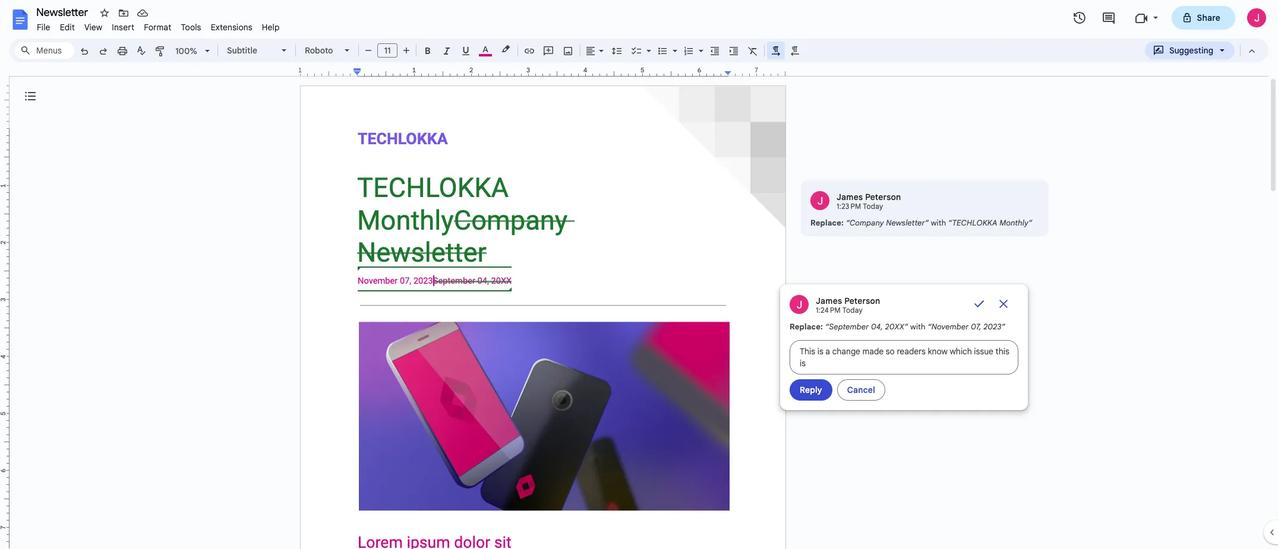 Task type: locate. For each thing, give the bounding box(es) containing it.
tools menu item
[[176, 20, 206, 34]]

newsletter"
[[886, 218, 929, 228]]

1 vertical spatial today
[[843, 306, 863, 315]]

replace: down james peterson image
[[811, 218, 844, 228]]

today up "company
[[863, 202, 884, 211]]

edit menu item
[[55, 20, 80, 34]]

today up ""september"
[[843, 306, 863, 315]]

share button
[[1172, 6, 1236, 30]]

is
[[818, 347, 824, 357], [800, 358, 806, 369]]

Zoom field
[[171, 42, 215, 60]]

left margin image
[[301, 67, 361, 76]]

0 vertical spatial peterson
[[866, 192, 902, 203]]

format menu item
[[139, 20, 176, 34]]

help menu item
[[257, 20, 285, 34]]

peterson inside james peterson 1:23 pm today
[[866, 192, 902, 203]]

peterson up "company
[[866, 192, 902, 203]]

text color image
[[479, 42, 492, 56]]

Font size text field
[[378, 43, 397, 58]]

menu bar containing file
[[32, 15, 285, 35]]

james
[[837, 192, 863, 203], [816, 296, 843, 307]]

file
[[37, 22, 50, 33]]

james right james peterson icon
[[816, 296, 843, 307]]

peterson
[[866, 192, 902, 203], [845, 296, 881, 307]]

Rename text field
[[32, 5, 95, 19]]

suggesting button
[[1146, 42, 1235, 59]]

1 vertical spatial with
[[911, 322, 926, 332]]

"techlokka
[[949, 218, 998, 228]]

insert image image
[[561, 42, 575, 59]]

menu bar
[[32, 15, 285, 35]]

peterson for "company
[[866, 192, 902, 203]]

james for "company
[[837, 192, 863, 203]]

reply
[[800, 385, 823, 396]]

share
[[1198, 12, 1221, 23]]

replace: "company newsletter" with "techlokka monthly"
[[811, 218, 1033, 228]]

1 vertical spatial is
[[800, 358, 806, 369]]

james inside james peterson 1:23 pm today
[[837, 192, 863, 203]]

with
[[931, 218, 947, 228], [911, 322, 926, 332]]

replace: down james peterson icon
[[790, 322, 823, 332]]

extensions menu item
[[206, 20, 257, 34]]

0 vertical spatial today
[[863, 202, 884, 211]]

1:24 pm
[[816, 306, 841, 315]]

Star checkbox
[[96, 5, 113, 21]]

peterson inside 'james peterson 1:24 pm today'
[[845, 296, 881, 307]]

highlight color image
[[499, 42, 512, 56]]

application
[[0, 0, 1279, 550]]

"company
[[846, 218, 884, 228]]

1 vertical spatial james
[[816, 296, 843, 307]]

0 vertical spatial with
[[931, 218, 947, 228]]

james inside 'james peterson 1:24 pm today'
[[816, 296, 843, 307]]

1 vertical spatial peterson
[[845, 296, 881, 307]]

replace:
[[811, 218, 844, 228], [790, 322, 823, 332]]

peterson up 04,
[[845, 296, 881, 307]]

0 vertical spatial is
[[818, 347, 824, 357]]

roboto
[[305, 45, 333, 56]]

list
[[781, 181, 1049, 411]]

view
[[84, 22, 102, 33]]

0 horizontal spatial is
[[800, 358, 806, 369]]

1
[[298, 66, 302, 74]]

replace: for replace: "company newsletter" with "techlokka monthly"
[[811, 218, 844, 228]]

"november
[[928, 322, 969, 332]]

1:23 pm
[[837, 202, 862, 211]]

help
[[262, 22, 280, 33]]

line & paragraph spacing image
[[610, 42, 624, 59]]

07,
[[971, 322, 982, 332]]

this is a change made so readers know which issue this is
[[800, 347, 1010, 369]]

with right newsletter"
[[931, 218, 947, 228]]

0 vertical spatial james
[[837, 192, 863, 203]]

suggesting
[[1170, 45, 1214, 56]]

with right 20xx"
[[911, 322, 926, 332]]

which
[[950, 347, 972, 357]]

is left a
[[818, 347, 824, 357]]

0 horizontal spatial with
[[911, 322, 926, 332]]

today inside james peterson 1:23 pm today
[[863, 202, 884, 211]]

issue
[[975, 347, 994, 357]]

styles list. subtitle selected. option
[[227, 42, 275, 59]]

today
[[863, 202, 884, 211], [843, 306, 863, 315]]

james peterson image
[[811, 191, 830, 210]]

mode and view toolbar
[[1145, 39, 1262, 62]]

04,
[[871, 322, 883, 332]]

subtitle
[[227, 45, 257, 56]]

extensions
[[211, 22, 253, 33]]

Zoom text field
[[172, 43, 201, 59]]

replace: for replace: "september 04, 20xx" with "november 07, 2023"
[[790, 322, 823, 332]]

1 horizontal spatial with
[[931, 218, 947, 228]]

1 vertical spatial replace:
[[790, 322, 823, 332]]

is down 'this'
[[800, 358, 806, 369]]

today inside 'james peterson 1:24 pm today'
[[843, 306, 863, 315]]

james up "company
[[837, 192, 863, 203]]

format
[[144, 22, 171, 33]]

0 vertical spatial replace:
[[811, 218, 844, 228]]



Task type: vqa. For each thing, say whether or not it's contained in the screenshot.
HERE.
no



Task type: describe. For each thing, give the bounding box(es) containing it.
monthly"
[[1000, 218, 1033, 228]]

insert
[[112, 22, 134, 33]]

replace: "september 04, 20xx" with "november 07, 2023"
[[790, 322, 1006, 332]]

james for "september
[[816, 296, 843, 307]]

Reply text field
[[790, 341, 1019, 375]]

menu bar inside menu bar banner
[[32, 15, 285, 35]]

peterson for "september
[[845, 296, 881, 307]]

know
[[928, 347, 948, 357]]

made
[[863, 347, 884, 357]]

right margin image
[[725, 67, 785, 76]]

insert menu item
[[107, 20, 139, 34]]

this
[[800, 347, 816, 357]]

cancel
[[848, 385, 876, 396]]

"september
[[825, 322, 869, 332]]

view menu item
[[80, 20, 107, 34]]

today for "september
[[843, 306, 863, 315]]

2023"
[[984, 322, 1006, 332]]

james peterson 1:23 pm today
[[837, 192, 902, 211]]

file menu item
[[32, 20, 55, 34]]

tools
[[181, 22, 201, 33]]

a
[[826, 347, 830, 357]]

application containing share
[[0, 0, 1279, 550]]

readers
[[897, 347, 926, 357]]

edit
[[60, 22, 75, 33]]

list containing james peterson
[[781, 181, 1049, 411]]

menu bar banner
[[0, 0, 1279, 550]]

change
[[833, 347, 861, 357]]

today for "company
[[863, 202, 884, 211]]

Font size field
[[377, 43, 402, 58]]

font list. roboto selected. option
[[305, 42, 338, 59]]

cancel button
[[838, 380, 886, 401]]

1 horizontal spatial is
[[818, 347, 824, 357]]

top margin image
[[0, 86, 9, 132]]

so
[[886, 347, 895, 357]]

20xx"
[[886, 322, 909, 332]]

reply button
[[790, 380, 833, 401]]

Menus field
[[15, 42, 74, 59]]

main toolbar
[[74, 0, 805, 338]]

james peterson 1:24 pm today
[[816, 296, 881, 315]]

james peterson image
[[790, 295, 809, 314]]

this
[[996, 347, 1010, 357]]



